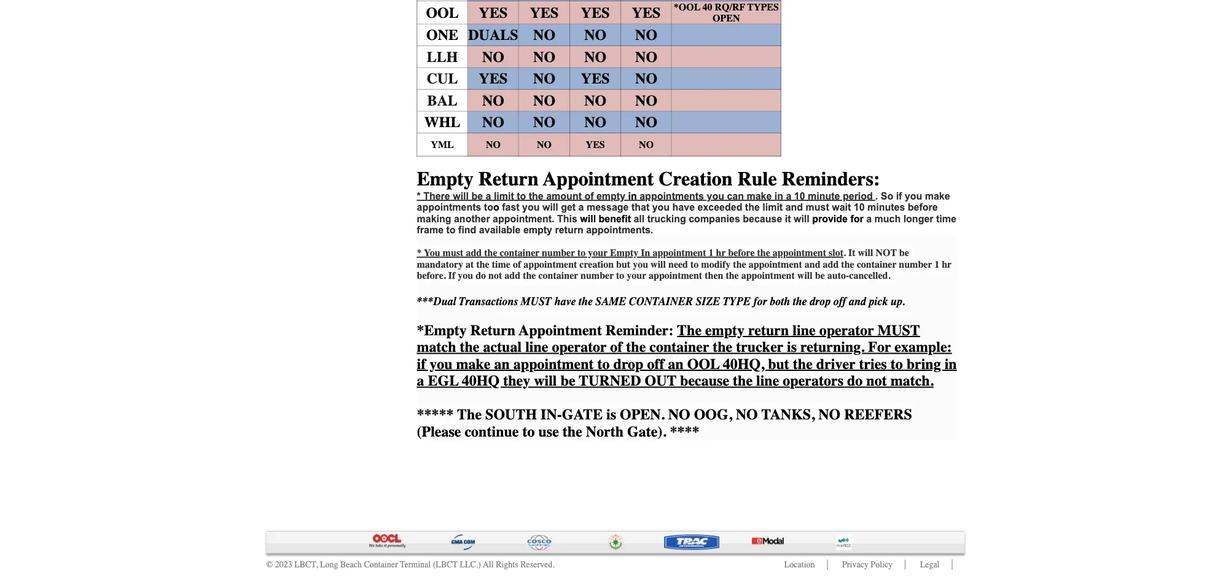 Task type: vqa. For each thing, say whether or not it's contained in the screenshot.


Task type: describe. For each thing, give the bounding box(es) containing it.
one
[[426, 27, 458, 44]]

bring
[[906, 356, 941, 373]]

gate
[[562, 407, 603, 424]]

if inside .  so if you make appointments to
[[896, 191, 902, 202]]

operators
[[783, 373, 843, 390]]

40hq
[[462, 373, 500, 390]]

appointments.
[[586, 225, 653, 236]]

tries
[[859, 356, 887, 373]]

0 horizontal spatial 10
[[794, 191, 805, 202]]

longer
[[903, 214, 933, 225]]

1 vertical spatial before
[[728, 248, 755, 259]]

location
[[784, 560, 815, 570]]

do inside the empty return line operator must match the actual line operator of the container the trucker is returning.  for example: if you make an appointment to drop off an ool 40hq, but the driver tries to bring in a egl 40hq they will be turned out because the line operators do not match.
[[847, 373, 863, 390]]

.​​
[[902, 296, 905, 308]]

1 horizontal spatial add
[[505, 270, 520, 282]]

terminal
[[400, 560, 431, 570]]

of for amount
[[584, 191, 594, 202]]

to inside no oog, no tanks, no reefers (please continue to use the north gate). ****
[[522, 424, 535, 440]]

reserved.
[[520, 560, 555, 570]]

so
[[881, 191, 893, 202]]

0 horizontal spatial operator
[[552, 339, 607, 356]]

the inside the empty return line operator must match the actual line operator of the container the trucker is returning.  for example: if you make an appointment to drop off an ool 40hq, but the driver tries to bring in a egl 40hq they will be turned out because the line operators do not match.
[[677, 322, 702, 339]]

is inside the empty return line operator must match the actual line operator of the container the trucker is returning.  for example: if you make an appointment to drop off an ool 40hq, but the driver tries to bring in a egl 40hq they will be turned out because the line operators do not match.
[[787, 339, 797, 356]]

if inside the empty return line operator must match the actual line operator of the container the trucker is returning.  for example: if you make an appointment to drop off an ool 40hq, but the driver tries to bring in a egl 40hq they will be turned out because the line operators do not match.
[[417, 356, 426, 373]]

will right 'it'
[[858, 248, 873, 259]]

in inside the empty return line operator must match the actual line operator of the container the trucker is returning.  for example: if you make an appointment to drop off an ool 40hq, but the driver tries to bring in a egl 40hq they will be turned out because the line operators do not match.
[[945, 356, 957, 373]]

will right there
[[453, 191, 469, 202]]

there
[[423, 191, 450, 202]]

all
[[483, 560, 494, 570]]

2 horizontal spatial line
[[793, 322, 816, 339]]

*ool
[[674, 2, 700, 13]]

2 vertical spatial and
[[849, 296, 866, 308]]

siz​​e
[[696, 296, 720, 308]]

0 horizontal spatial your
[[588, 248, 608, 259]]

can
[[727, 191, 744, 202]]

be right not
[[899, 248, 909, 259]]

0 horizontal spatial .
[[661, 407, 664, 424]]

not inside .  it will not be mandatory at the time of appointment creation but you will need to modify the appointment and add the container number 1 hr before.  if you do not add the container number to your appointment then the appointment will be auto-cancelled.
[[488, 270, 502, 282]]

auto-
[[827, 270, 849, 282]]

will right it
[[794, 214, 809, 225]]

lbct,
[[294, 560, 318, 570]]

same
[[595, 296, 626, 308]]

0 horizontal spatial line
[[525, 339, 548, 356]]

tanks,
[[761, 407, 815, 424]]

open inside *ool 40 rq/rf types open
[[713, 13, 740, 24]]

fast
[[502, 202, 519, 213]]

0 vertical spatial because
[[743, 214, 782, 225]]

2 horizontal spatial add
[[823, 259, 839, 270]]

they
[[503, 373, 530, 390]]

before inside fast you will get a message that you have exceeded the limit and must wait 10 minutes before making another appointment.  this
[[908, 202, 938, 213]]

it
[[785, 214, 791, 225]]

the inside fast you will get a message that you have exceeded the limit and must wait 10 minutes before making another appointment.  this
[[745, 202, 760, 213]]

types
[[747, 2, 779, 13]]

make inside the empty return line operator must match the actual line operator of the container the trucker is returning.  for example: if you make an appointment to drop off an ool 40hq, but the driver tries to bring in a egl 40hq they will be turned out because the line operators do not match.
[[456, 356, 491, 373]]

of for time
[[513, 259, 521, 270]]

time inside .  it will not be mandatory at the time of appointment creation but you will need to modify the appointment and add the container number 1 hr before.  if you do not add the container number to your appointment then the appointment will be auto-cancelled.
[[492, 259, 510, 270]]

appointment for reminder:
[[519, 322, 602, 339]]

gate).
[[627, 424, 666, 440]]

another
[[454, 214, 490, 225]]

available
[[479, 225, 521, 236]]

0 horizontal spatial ool
[[426, 5, 459, 21]]

1 horizontal spatial number
[[581, 270, 614, 282]]

use
[[538, 424, 559, 440]]

appointments inside .  so if you make appointments to
[[417, 202, 481, 213]]

container
[[364, 560, 398, 570]]

you up exceeded on the right of page
[[707, 191, 724, 202]]

a up another
[[486, 191, 491, 202]]

0 horizontal spatial add
[[466, 248, 482, 259]]

reefers
[[844, 407, 912, 424]]

much
[[874, 214, 901, 225]]

*empty
[[417, 322, 467, 339]]

40
[[702, 2, 712, 13]]

then
[[705, 270, 723, 282]]

beach
[[340, 560, 362, 570]]

1 horizontal spatial make
[[747, 191, 772, 202]]

duals
[[468, 27, 518, 44]]

of inside the empty return line operator must match the actual line operator of the container the trucker is returning.  for example: if you make an appointment to drop off an ool 40hq, but the driver tries to bring in a egl 40hq they will be turned out because the line operators do not match.
[[610, 339, 622, 356]]

because inside the empty return line operator must match the actual line operator of the container the trucker is returning.  for example: if you make an appointment to drop off an ool 40hq, but the driver tries to bring in a egl 40hq they will be turned out because the line operators do not match.
[[680, 373, 729, 390]]

this
[[557, 214, 577, 225]]

container down available
[[500, 248, 539, 259]]

*****
[[417, 407, 454, 424]]

if
[[448, 270, 455, 282]]

time inside a much longer time frame to find available empty return appointments.
[[936, 214, 956, 225]]

privacy policy link
[[842, 560, 893, 570]]

1 horizontal spatial line
[[756, 373, 779, 390]]

modify
[[701, 259, 731, 270]]

exceeded
[[698, 202, 742, 213]]

0 vertical spatial empty
[[417, 168, 474, 191]]

minutes
[[867, 202, 905, 213]]

1 horizontal spatial in
[[774, 191, 783, 202]]

(lbct
[[433, 560, 458, 570]]

message
[[587, 202, 629, 213]]

all
[[634, 214, 645, 225]]

get
[[561, 202, 576, 213]]

return for empty
[[478, 168, 539, 191]]

long
[[320, 560, 338, 570]]

minute
[[808, 191, 840, 202]]

have inside fast you will get a message that you have exceeded the limit and must wait 10 minutes before making another appointment.  this
[[672, 202, 695, 213]]

no oog, no tanks, no reefers (please continue to use the north gate). ****
[[417, 407, 912, 440]]

appointment.
[[493, 214, 554, 225]]

1 horizontal spatial drop
[[810, 296, 830, 308]]

llh
[[427, 49, 458, 66]]

a inside fast you will get a message that you have exceeded the limit and must wait 10 minutes before making another appointment.  this
[[578, 202, 584, 213]]

transactions
[[459, 296, 518, 308]]

policy
[[871, 560, 893, 570]]

*ool 40 rq/rf types open
[[674, 2, 779, 24]]

you right if
[[458, 270, 473, 282]]

o
[[493, 202, 499, 213]]

actual
[[483, 339, 522, 356]]

cancelled.
[[849, 270, 890, 282]]

1 an from the left
[[494, 356, 510, 373]]

* for * you must add the container number to your empty in appointment 1 hr before the appointment slot
[[417, 248, 422, 259]]

pick
[[869, 296, 888, 308]]

0 horizontal spatial 1
[[709, 248, 714, 259]]

location link
[[784, 560, 815, 570]]

period
[[843, 191, 873, 202]]

a up it
[[786, 191, 791, 202]]

return inside the empty return line operator must match the actual line operator of the container the trucker is returning.  for example: if you make an appointment to drop off an ool 40hq, but the driver tries to bring in a egl 40hq they will be turned out because the line operators do not match.
[[748, 322, 789, 339]]

container inside the empty return line operator must match the actual line operator of the container the trucker is returning.  for example: if you make an appointment to drop off an ool 40hq, but the driver tries to bring in a egl 40hq they will be turned out because the line operators do not match.
[[650, 339, 709, 356]]

to inside a much longer time frame to find available empty return appointments.
[[446, 225, 456, 236]]

​whl
[[424, 114, 460, 131]]

you
[[424, 248, 440, 259]]

turned
[[579, 373, 641, 390]]

frame
[[417, 225, 444, 236]]

be inside the empty return line operator must match the actual line operator of the container the trucker is returning.  for example: if you make an appointment to drop off an ool 40hq, but the driver tries to bring in a egl 40hq they will be turned out because the line operators do not match.
[[561, 373, 575, 390]]

1 vertical spatial must
[[443, 248, 463, 259]]

2 an from the left
[[668, 356, 684, 373]]

match.
[[891, 373, 934, 390]]

for
[[868, 339, 891, 356]]

1 vertical spatial the
[[457, 407, 482, 424]]

container left creation on the top left of page
[[538, 270, 578, 282]]

example:
[[895, 339, 952, 356]]

1 vertical spatial is
[[606, 407, 616, 424]]



Task type: locate. For each thing, give the bounding box(es) containing it.
0 horizontal spatial hr
[[716, 248, 726, 259]]

1 horizontal spatial 1
[[934, 259, 939, 270]]

appointment
[[543, 168, 654, 191], [519, 322, 602, 339]]

empty down ​yml
[[417, 168, 474, 191]]

have up a much longer time frame to find available empty return appointments.
[[672, 202, 695, 213]]

. left ****
[[661, 407, 664, 424]]

north
[[586, 424, 624, 440]]

line right the actual
[[525, 339, 548, 356]]

in right bring
[[945, 356, 957, 373]]

provide
[[812, 214, 848, 225]]

1 horizontal spatial if
[[896, 191, 902, 202]]

your inside .  it will not be mandatory at the time of appointment creation but you will need to modify the appointment and add the container number 1 hr before.  if you do not add the container number to your appointment then the appointment will be auto-cancelled.
[[627, 270, 646, 282]]

limit down "rule"
[[763, 202, 783, 213]]

type
[[723, 296, 751, 308]]

0 horizontal spatial open
[[620, 407, 661, 424]]

0 horizontal spatial do
[[476, 270, 486, 282]]

will right they
[[534, 373, 557, 390]]

limit inside fast you will get a message that you have exceeded the limit and must wait 10 minutes before making another appointment.  this
[[763, 202, 783, 213]]

©
[[266, 560, 273, 570]]

1 vertical spatial return
[[748, 322, 789, 339]]

0 horizontal spatial an
[[494, 356, 510, 373]]

must inside fast you will get a message that you have exceeded the limit and must wait 10 minutes before making another appointment.  this
[[806, 202, 829, 213]]

will right 'this'
[[580, 214, 596, 225]]

0 vertical spatial and
[[785, 202, 803, 213]]

be up gate
[[561, 373, 575, 390]]

1 horizontal spatial must
[[806, 202, 829, 213]]

if right so
[[896, 191, 902, 202]]

not
[[876, 248, 897, 259]]

and inside .  it will not be mandatory at the time of appointment creation but you will need to modify the appointment and add the container number 1 hr before.  if you do not add the container number to your appointment then the appointment will be auto-cancelled.
[[805, 259, 820, 270]]

0 vertical spatial limit
[[494, 191, 514, 202]]

for left the both
[[753, 296, 767, 308]]

be left 'auto-'
[[815, 270, 825, 282]]

drop inside the empty return line operator must match the actual line operator of the container the trucker is returning.  for example: if you make an appointment to drop off an ool 40hq, but the driver tries to bring in a egl 40hq they will be turned out because the line operators do not match.
[[613, 356, 643, 373]]

fast you will get a message that you have exceeded the limit and must wait 10 minutes before making another appointment.  this
[[417, 202, 938, 225]]

container
[[629, 296, 693, 308]]

time right longer
[[936, 214, 956, 225]]

line right trucker
[[793, 322, 816, 339]]

limit
[[494, 191, 514, 202], [763, 202, 783, 213]]

0 horizontal spatial in
[[628, 191, 637, 202]]

and left "pick"
[[849, 296, 866, 308]]

1 vertical spatial time
[[492, 259, 510, 270]]

egl
[[428, 373, 459, 390]]

the down siz​​e
[[677, 322, 702, 339]]

2 vertical spatial empty
[[705, 322, 745, 339]]

because left it
[[743, 214, 782, 225]]

you up appointment.
[[522, 202, 540, 213]]

you up longer
[[905, 191, 922, 202]]

of up turned
[[610, 339, 622, 356]]

your
[[588, 248, 608, 259], [627, 270, 646, 282]]

0 vertical spatial empty
[[596, 191, 625, 202]]

2 horizontal spatial make
[[925, 191, 950, 202]]

1 horizontal spatial empty
[[596, 191, 625, 202]]

do inside .  it will not be mandatory at the time of appointment creation but you will need to modify the appointment and add the container number 1 hr before.  if you do not add the container number to your appointment then the appointment will be auto-cancelled.
[[476, 270, 486, 282]]

south
[[485, 407, 537, 424]]

you inside the empty return line operator must match the actual line operator of the container the trucker is returning.  for example: if you make an appointment to drop off an ool 40hq, but the driver tries to bring in a egl 40hq they will be turned out because the line operators do not match.
[[429, 356, 452, 373]]

not up transactions on the bottom left
[[488, 270, 502, 282]]

empty
[[596, 191, 625, 202], [523, 225, 552, 236], [705, 322, 745, 339]]

1 vertical spatial *
[[417, 248, 422, 259]]

1 horizontal spatial of
[[584, 191, 594, 202]]

1 vertical spatial of
[[513, 259, 521, 270]]

but inside the empty return line operator must match the actual line operator of the container the trucker is returning.  for example: if you make an appointment to drop off an ool 40hq, but the driver tries to bring in a egl 40hq they will be turned out because the line operators do not match.
[[768, 356, 789, 373]]

0 vertical spatial is
[[787, 339, 797, 356]]

must up the *empty return appointment reminder:
[[521, 296, 552, 308]]

open right 40
[[713, 13, 740, 24]]

legal
[[920, 560, 940, 570]]

1 horizontal spatial for
[[850, 214, 864, 225]]

1 vertical spatial appointment
[[519, 322, 602, 339]]

not
[[488, 270, 502, 282], [866, 373, 887, 390]]

2 * from the top
[[417, 248, 422, 259]]

you inside .  so if you make appointments to
[[905, 191, 922, 202]]

appointment for creation
[[543, 168, 654, 191]]

appointment inside the empty return line operator must match the actual line operator of the container the trucker is returning.  for example: if you make an appointment to drop off an ool 40hq, but the driver tries to bring in a egl 40hq they will be turned out because the line operators do not match.
[[513, 356, 594, 373]]

1 horizontal spatial appointments
[[640, 191, 704, 202]]

​yml
[[431, 139, 454, 151]]

container up out
[[650, 339, 709, 356]]

empty down the type
[[705, 322, 745, 339]]

wait
[[832, 202, 851, 213]]

ool
[[426, 5, 459, 21], [687, 356, 720, 373]]

is right gate
[[606, 407, 616, 424]]

the right *****
[[457, 407, 482, 424]]

1 horizontal spatial do
[[847, 373, 863, 390]]

0 vertical spatial have
[[672, 202, 695, 213]]

1 * from the top
[[417, 191, 421, 202]]

* for * there will be a limit to the amount of empty in appointments you can make in a 10 minute period
[[417, 191, 421, 202]]

a right get on the top left
[[578, 202, 584, 213]]

continue
[[465, 424, 519, 440]]

1 horizontal spatial .
[[843, 248, 846, 259]]

to inside .  so if you make appointments to
[[484, 202, 493, 213]]

1 horizontal spatial open
[[713, 13, 740, 24]]

off down 'auto-'
[[833, 296, 846, 308]]

1 horizontal spatial not
[[866, 373, 887, 390]]

appointments down there
[[417, 202, 481, 213]]

0 horizontal spatial number
[[542, 248, 575, 259]]

2 horizontal spatial number
[[899, 259, 932, 270]]

1 vertical spatial .
[[843, 248, 846, 259]]

make right can
[[747, 191, 772, 202]]

1 vertical spatial ool
[[687, 356, 720, 373]]

1 inside .  it will not be mandatory at the time of appointment creation but you will need to modify the appointment and add the container number 1 hr before.  if you do not add the container number to your appointment then the appointment will be auto-cancelled.
[[934, 259, 939, 270]]

in right can
[[774, 191, 783, 202]]

0 vertical spatial of
[[584, 191, 594, 202]]

do down returning.
[[847, 373, 863, 390]]

will
[[453, 191, 469, 202], [542, 202, 558, 213], [580, 214, 596, 225], [794, 214, 809, 225], [858, 248, 873, 259], [651, 259, 666, 270], [797, 270, 813, 282], [534, 373, 557, 390]]

* there will be a limit to the amount of empty in appointments you can make in a 10 minute period
[[417, 191, 873, 202]]

2 horizontal spatial .
[[875, 191, 878, 202]]

of up the 'message'
[[584, 191, 594, 202]]

1 horizontal spatial because
[[743, 214, 782, 225]]

0 vertical spatial appointments
[[640, 191, 704, 202]]

returning.
[[800, 339, 865, 356]]

1 horizontal spatial time
[[936, 214, 956, 225]]

ool inside the empty return line operator must match the actual line operator of the container the trucker is returning.  for example: if you make an appointment to drop off an ool 40hq, but the driver tries to bring in a egl 40hq they will be turned out because the line operators do not match.
[[687, 356, 720, 373]]

2 vertical spatial .
[[661, 407, 664, 424]]

40hq,
[[723, 356, 764, 373]]

must down "up"
[[878, 322, 920, 339]]

0 vertical spatial not
[[488, 270, 502, 282]]

1 horizontal spatial must
[[878, 322, 920, 339]]

of
[[584, 191, 594, 202], [513, 259, 521, 270], [610, 339, 622, 356]]

empty inside the empty return line operator must match the actual line operator of the container the trucker is returning.  for example: if you make an appointment to drop off an ool 40hq, but the driver tries to bring in a egl 40hq they will be turned out because the line operators do not match.
[[705, 322, 745, 339]]

must inside the empty return line operator must match the actual line operator of the container the trucker is returning.  for example: if you make an appointment to drop off an ool 40hq, but the driver tries to bring in a egl 40hq they will be turned out because the line operators do not match.
[[878, 322, 920, 339]]

return down transactions on the bottom left
[[470, 322, 515, 339]]

a left egl
[[417, 373, 424, 390]]

before down will benefit all trucking companies because it will provide for
[[728, 248, 755, 259]]

an down reminder: on the bottom of page
[[668, 356, 684, 373]]

privacy
[[842, 560, 869, 570]]

before
[[908, 202, 938, 213], [728, 248, 755, 259]]

1 vertical spatial open
[[620, 407, 661, 424]]

a left much
[[866, 214, 872, 225]]

2 horizontal spatial in
[[945, 356, 957, 373]]

ool up one
[[426, 5, 459, 21]]

. for so
[[875, 191, 878, 202]]

mandatory
[[417, 259, 463, 270]]

legal link
[[920, 560, 940, 570]]

***dual transactions must have the same container siz​​e type for both the drop off and pick up .​​
[[417, 296, 905, 308]]

make right match
[[456, 356, 491, 373]]

amount
[[546, 191, 582, 202]]

0 horizontal spatial before
[[728, 248, 755, 259]]

1 horizontal spatial your
[[627, 270, 646, 282]]

0 horizontal spatial off
[[647, 356, 664, 373]]

****
[[670, 424, 699, 440]]

for for provide
[[850, 214, 864, 225]]

yes
[[479, 5, 508, 21], [530, 5, 559, 21], [581, 5, 610, 21], [632, 5, 661, 21], [479, 71, 508, 87], [581, 71, 610, 87], [586, 139, 605, 151]]

1 vertical spatial 10
[[854, 202, 865, 213]]

hr inside .  it will not be mandatory at the time of appointment creation but you will need to modify the appointment and add the container number 1 hr before.  if you do not add the container number to your appointment then the appointment will be auto-cancelled.
[[942, 259, 952, 270]]

1 vertical spatial have
[[554, 296, 576, 308]]

(please
[[417, 424, 461, 440]]

operator up driver
[[819, 322, 874, 339]]

0 vertical spatial open
[[713, 13, 740, 24]]

empty left in at the top right of page
[[610, 248, 638, 259]]

drop
[[810, 296, 830, 308], [613, 356, 643, 373]]

0 horizontal spatial appointments
[[417, 202, 481, 213]]

0 vertical spatial for
[[850, 214, 864, 225]]

and up it
[[785, 202, 803, 213]]

is right trucker
[[787, 339, 797, 356]]

0 horizontal spatial drop
[[613, 356, 643, 373]]

2 horizontal spatial and
[[849, 296, 866, 308]]

number right not
[[899, 259, 932, 270]]

that
[[631, 202, 649, 213]]

return down the both
[[748, 322, 789, 339]]

add down find
[[466, 248, 482, 259]]

time right at
[[492, 259, 510, 270]]

and
[[785, 202, 803, 213], [805, 259, 820, 270], [849, 296, 866, 308]]

add left 'it'
[[823, 259, 839, 270]]

be up another
[[471, 191, 483, 202]]

if left egl
[[417, 356, 426, 373]]

limit up fast
[[494, 191, 514, 202]]

1 horizontal spatial have
[[672, 202, 695, 213]]

2023
[[275, 560, 292, 570]]

0 horizontal spatial if
[[417, 356, 426, 373]]

0 horizontal spatial limit
[[494, 191, 514, 202]]

must
[[521, 296, 552, 308], [878, 322, 920, 339]]

of inside .  it will not be mandatory at the time of appointment creation but you will need to modify the appointment and add the container number 1 hr before.  if you do not add the container number to your appointment then the appointment will be auto-cancelled.
[[513, 259, 521, 270]]

drop down 'auto-'
[[810, 296, 830, 308]]

and left slot
[[805, 259, 820, 270]]

10 inside fast you will get a message that you have exceeded the limit and must wait 10 minutes before making another appointment.  this
[[854, 202, 865, 213]]

0 horizontal spatial empty
[[417, 168, 474, 191]]

0 horizontal spatial is
[[606, 407, 616, 424]]

up
[[890, 296, 902, 308]]

before up longer
[[908, 202, 938, 213]]

not inside the empty return line operator must match the actual line operator of the container the trucker is returning.  for example: if you make an appointment to drop off an ool 40hq, but the driver tries to bring in a egl 40hq they will be turned out because the line operators do not match.
[[866, 373, 887, 390]]

1 vertical spatial off
[[647, 356, 664, 373]]

you up trucking
[[652, 202, 670, 213]]

1 horizontal spatial return
[[748, 322, 789, 339]]

0 vertical spatial return
[[478, 168, 539, 191]]

0 vertical spatial if
[[896, 191, 902, 202]]

1 vertical spatial and
[[805, 259, 820, 270]]

operator up turned
[[552, 339, 607, 356]]

appointment
[[653, 248, 706, 259], [773, 248, 826, 259], [524, 259, 577, 270], [749, 259, 802, 270], [649, 270, 702, 282], [741, 270, 795, 282], [513, 356, 594, 373]]

number up "same"
[[581, 270, 614, 282]]

1 horizontal spatial off
[[833, 296, 846, 308]]

is
[[787, 339, 797, 356], [606, 407, 616, 424]]

in-
[[541, 407, 562, 424]]

1 horizontal spatial limit
[[763, 202, 783, 213]]

for for type
[[753, 296, 767, 308]]

cul
[[427, 71, 458, 87]]

1 horizontal spatial 10
[[854, 202, 865, 213]]

.  so if you make appointments to
[[417, 191, 950, 213]]

. left 'it'
[[843, 248, 846, 259]]

the
[[677, 322, 702, 339], [457, 407, 482, 424]]

of down available
[[513, 259, 521, 270]]

0 vertical spatial the
[[677, 322, 702, 339]]

1 vertical spatial for
[[753, 296, 767, 308]]

10 down period
[[854, 202, 865, 213]]

0 horizontal spatial because
[[680, 373, 729, 390]]

a inside the empty return line operator must match the actual line operator of the container the trucker is returning.  for example: if you make an appointment to drop off an ool 40hq, but the driver tries to bring in a egl 40hq they will be turned out because the line operators do not match.
[[417, 373, 424, 390]]

line down trucker
[[756, 373, 779, 390]]

in
[[641, 248, 650, 259]]

. inside .  so if you make appointments to
[[875, 191, 878, 202]]

return for *empty
[[470, 322, 515, 339]]

will down amount
[[542, 202, 558, 213]]

2 horizontal spatial empty
[[705, 322, 745, 339]]

not up the reefers
[[866, 373, 887, 390]]

return down 'this'
[[555, 225, 583, 236]]

0 horizontal spatial must
[[521, 296, 552, 308]]

will benefit all trucking companies because it will provide for
[[580, 214, 866, 225]]

rights
[[496, 560, 518, 570]]

your down appointments.
[[588, 248, 608, 259]]

0 horizontal spatial empty
[[523, 225, 552, 236]]

must down minute
[[806, 202, 829, 213]]

will left 'auto-'
[[797, 270, 813, 282]]

benefit
[[599, 214, 631, 225]]

return
[[555, 225, 583, 236], [748, 322, 789, 339]]

at
[[466, 259, 474, 270]]

rule
[[738, 168, 777, 191]]

do
[[476, 270, 486, 282], [847, 373, 863, 390]]

you left need
[[633, 259, 648, 270]]

2 horizontal spatial of
[[610, 339, 622, 356]]

0 vertical spatial must
[[521, 296, 552, 308]]

empty up the 'message'
[[596, 191, 625, 202]]

make inside .  so if you make appointments to
[[925, 191, 950, 202]]

***** the south in-gate is open .
[[417, 407, 664, 424]]

will right in at the top right of page
[[651, 259, 666, 270]]

* you must add the container number to your empty in appointment 1 hr before the appointment slot
[[417, 248, 843, 259]]

0 vertical spatial must
[[806, 202, 829, 213]]

an up south on the bottom left of page
[[494, 356, 510, 373]]

driver
[[816, 356, 855, 373]]

and inside fast you will get a message that you have exceeded the limit and must wait 10 minutes before making another appointment.  this
[[785, 202, 803, 213]]

your down * you must add the container number to your empty in appointment 1 hr before the appointment slot
[[627, 270, 646, 282]]

1 horizontal spatial operator
[[819, 322, 874, 339]]

must left at
[[443, 248, 463, 259]]

appointments up fast you will get a message that you have exceeded the limit and must wait 10 minutes before making another appointment.  this at the top of the page
[[640, 191, 704, 202]]

1 horizontal spatial hr
[[942, 259, 952, 270]]

the inside no oog, no tanks, no reefers (please continue to use the north gate). ****
[[563, 424, 582, 440]]

creation
[[659, 168, 733, 191]]

1 vertical spatial must
[[878, 322, 920, 339]]

trucker
[[736, 339, 783, 356]]

1 vertical spatial drop
[[613, 356, 643, 373]]

return up fast
[[478, 168, 539, 191]]

1 horizontal spatial and
[[805, 259, 820, 270]]

empty inside a much longer time frame to find available empty return appointments.
[[523, 225, 552, 236]]

you down *empty
[[429, 356, 452, 373]]

but left in at the top right of page
[[616, 259, 630, 270]]

return inside a much longer time frame to find available empty return appointments.
[[555, 225, 583, 236]]

1 horizontal spatial is
[[787, 339, 797, 356]]

reminder:
[[606, 322, 674, 339]]

off inside the empty return line operator must match the actual line operator of the container the trucker is returning.  for example: if you make an appointment to drop off an ool 40hq, but the driver tries to bring in a egl 40hq they will be turned out because the line operators do not match.
[[647, 356, 664, 373]]

. for it
[[843, 248, 846, 259]]

1 vertical spatial but
[[768, 356, 789, 373]]

container right 'it'
[[857, 259, 896, 270]]

​​no
[[635, 92, 657, 109]]

* left you
[[417, 248, 422, 259]]

llc.)
[[460, 560, 481, 570]]

the empty return line operator must match the actual line operator of the container the trucker is returning.  for example: if you make an appointment to drop off an ool 40hq, but the driver tries to bring in a egl 40hq they will be turned out because the line operators do not match.
[[417, 322, 957, 390]]

1 right not
[[934, 259, 939, 270]]

companies
[[689, 214, 740, 225]]

10
[[794, 191, 805, 202], [854, 202, 865, 213]]

10 left minute
[[794, 191, 805, 202]]

1 horizontal spatial ool
[[687, 356, 720, 373]]

0 vertical spatial off
[[833, 296, 846, 308]]

rq/rf
[[715, 2, 745, 13]]

0 vertical spatial 10
[[794, 191, 805, 202]]

will inside the empty return line operator must match the actual line operator of the container the trucker is returning.  for example: if you make an appointment to drop off an ool 40hq, but the driver tries to bring in a egl 40hq they will be turned out because the line operators do not match.
[[534, 373, 557, 390]]

bal
[[427, 92, 457, 109]]

0 horizontal spatial not
[[488, 270, 502, 282]]

0 vertical spatial appointment
[[543, 168, 654, 191]]

you
[[707, 191, 724, 202], [905, 191, 922, 202], [522, 202, 540, 213], [652, 202, 670, 213], [633, 259, 648, 270], [458, 270, 473, 282], [429, 356, 452, 373]]

empty down appointment.
[[523, 225, 552, 236]]

appointment up the 'message'
[[543, 168, 654, 191]]

ool left the '40hq,'
[[687, 356, 720, 373]]

it
[[848, 248, 855, 259]]

off down reminder: on the bottom of page
[[647, 356, 664, 373]]

0 horizontal spatial have
[[554, 296, 576, 308]]

because up oog,
[[680, 373, 729, 390]]

***dual
[[417, 296, 456, 308]]

appointments
[[640, 191, 704, 202], [417, 202, 481, 213]]

1 horizontal spatial before
[[908, 202, 938, 213]]

creation
[[579, 259, 614, 270]]

a inside a much longer time frame to find available empty return appointments.
[[866, 214, 872, 225]]

0 vertical spatial .
[[875, 191, 878, 202]]

will inside fast you will get a message that you have exceeded the limit and must wait 10 minutes before making another appointment.  this
[[542, 202, 558, 213]]

. left so
[[875, 191, 878, 202]]

appointment down "same"
[[519, 322, 602, 339]]

1 horizontal spatial empty
[[610, 248, 638, 259]]

empty
[[417, 168, 474, 191], [610, 248, 638, 259]]

do right at
[[476, 270, 486, 282]]

. inside .  it will not be mandatory at the time of appointment creation but you will need to modify the appointment and add the container number 1 hr before.  if you do not add the container number to your appointment then the appointment will be auto-cancelled.
[[843, 248, 846, 259]]

1 vertical spatial limit
[[763, 202, 783, 213]]

return
[[478, 168, 539, 191], [470, 322, 515, 339]]

but inside .  it will not be mandatory at the time of appointment creation but you will need to modify the appointment and add the container number 1 hr before.  if you do not add the container number to your appointment then the appointment will be auto-cancelled.
[[616, 259, 630, 270]]



